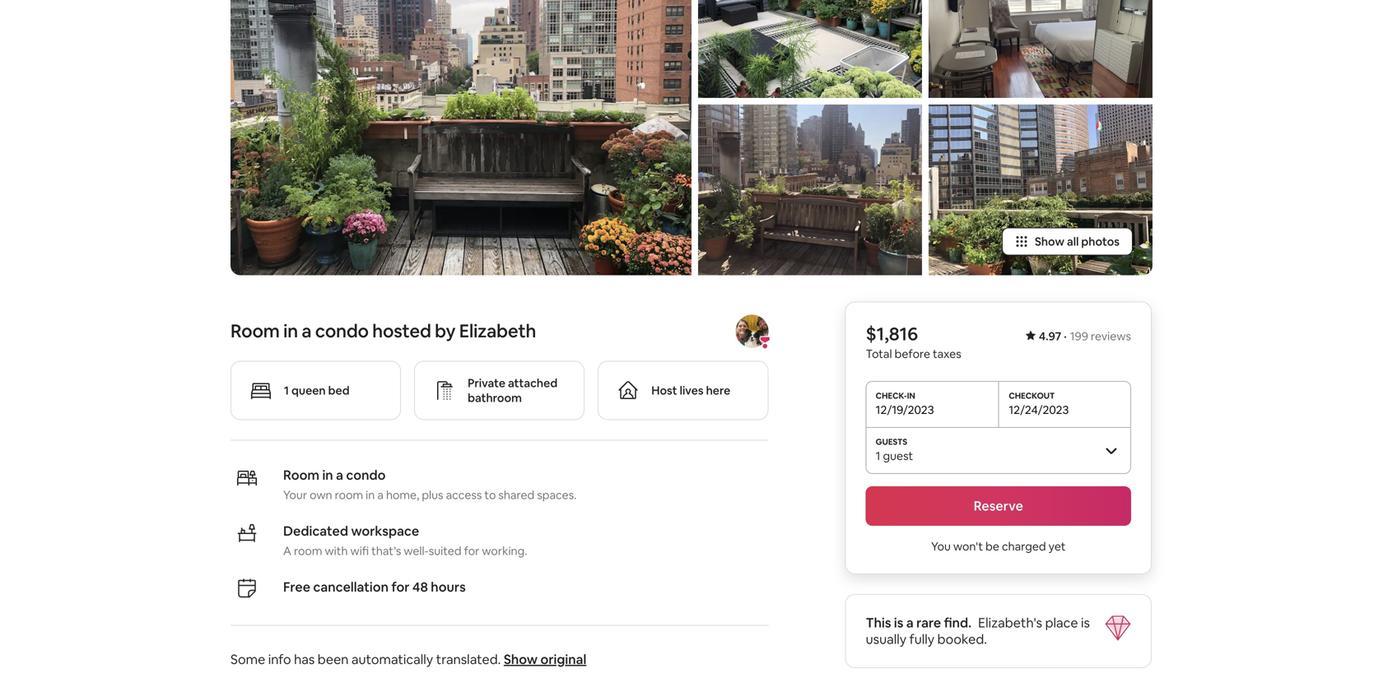 Task type: vqa. For each thing, say whether or not it's contained in the screenshot.
the Elizabeth is a Superhost. image
yes



Task type: describe. For each thing, give the bounding box(es) containing it.
dedicated workspace a room with wifi that's well-suited for working.
[[283, 523, 527, 559]]

automatically
[[352, 651, 433, 668]]

access
[[446, 488, 482, 503]]

well-
[[404, 544, 429, 559]]

host
[[652, 383, 678, 398]]

some
[[231, 651, 265, 668]]

the 25'-foot private roof deck has expansive views of midtown manhattan facing north and east. the roof is planted with vegetables, flowers, and native plants to attract butterflies, hummingbirds, and bumblebees, and has ample seating. image
[[698, 0, 922, 98]]

rare
[[917, 615, 942, 632]]

room for room in a condo your own room in a home, plus access to shared spaces.
[[283, 467, 320, 484]]

won't
[[954, 539, 983, 554]]

elizabeth is a superhost. image
[[759, 336, 772, 350]]

elizabeth
[[459, 319, 536, 343]]

plus
[[422, 488, 444, 503]]

all
[[1067, 234, 1079, 249]]

escape the hustle and bustle of the city on the peaceful, verdant terrace. image
[[698, 105, 922, 275]]

0 horizontal spatial show
[[504, 651, 538, 668]]

room in a condo hosted by elizabeth
[[231, 319, 536, 343]]

photos
[[1082, 234, 1120, 249]]

here
[[706, 383, 731, 398]]

host lives here
[[652, 383, 731, 398]]

yet
[[1049, 539, 1066, 554]]

translated.
[[436, 651, 501, 668]]

before
[[895, 347, 931, 361]]

your
[[283, 488, 307, 503]]

1 guest button
[[866, 427, 1132, 473]]

to
[[485, 488, 496, 503]]

room inside room in a condo your own room in a home, plus access to shared spaces.
[[335, 488, 363, 503]]

free
[[283, 579, 311, 596]]

1 for 1 guest
[[876, 449, 881, 464]]

4.97 · 199 reviews
[[1039, 329, 1132, 344]]

that's
[[372, 544, 401, 559]]

a left the home,
[[377, 488, 384, 503]]

in for room in a condo your own room in a home, plus access to shared spaces.
[[322, 467, 333, 484]]

room in a condo your own room in a home, plus access to shared spaces.
[[283, 467, 577, 503]]

place
[[1046, 615, 1079, 632]]

taxes
[[933, 347, 962, 361]]

wifi
[[350, 544, 369, 559]]

home,
[[386, 488, 419, 503]]

fully
[[910, 631, 935, 648]]

room inside dedicated workspace a room with wifi that's well-suited for working.
[[294, 544, 322, 559]]

you
[[932, 539, 951, 554]]

12/19/2023
[[876, 403, 934, 417]]

hosted
[[372, 319, 431, 343]]

12/24/2023
[[1009, 403, 1069, 417]]

for inside dedicated workspace a room with wifi that's well-suited for working.
[[464, 544, 480, 559]]

48
[[413, 579, 428, 596]]

condo for your
[[346, 467, 386, 484]]

suited
[[429, 544, 462, 559]]

private
[[468, 376, 506, 391]]

is inside elizabeth's place is usually fully booked.
[[1081, 615, 1090, 632]]

$1,816 total before taxes
[[866, 322, 962, 361]]

1 queen bed
[[284, 383, 350, 398]]

total
[[866, 347, 892, 361]]



Task type: locate. For each thing, give the bounding box(es) containing it.
in left the home,
[[366, 488, 375, 503]]

2 vertical spatial in
[[366, 488, 375, 503]]

show
[[1035, 234, 1065, 249], [504, 651, 538, 668]]

usually
[[866, 631, 907, 648]]

1
[[284, 383, 289, 398], [876, 449, 881, 464]]

a for room in a condo hosted by elizabeth
[[302, 319, 312, 343]]

bathroom
[[468, 391, 522, 406]]

queen
[[292, 383, 326, 398]]

1 for 1 queen bed
[[284, 383, 289, 398]]

0 horizontal spatial in
[[283, 319, 298, 343]]

1 left guest
[[876, 449, 881, 464]]

·
[[1064, 329, 1067, 344]]

a up dedicated
[[336, 467, 343, 484]]

elizabeth's
[[979, 615, 1043, 632]]

elizabeth's place is usually fully booked.
[[866, 615, 1090, 648]]

room right a
[[294, 544, 322, 559]]

1 vertical spatial room
[[294, 544, 322, 559]]

in for room in a condo hosted by elizabeth
[[283, 319, 298, 343]]

you won't be charged yet
[[932, 539, 1066, 554]]

this
[[866, 615, 892, 632]]

a
[[302, 319, 312, 343], [336, 467, 343, 484], [377, 488, 384, 503], [907, 615, 914, 632]]

by
[[435, 319, 456, 343]]

2 is from the left
[[1081, 615, 1090, 632]]

booked.
[[938, 631, 988, 648]]

1 vertical spatial room
[[283, 467, 320, 484]]

condo
[[315, 319, 369, 343], [346, 467, 386, 484]]

for left 48
[[392, 579, 410, 596]]

a up queen
[[302, 319, 312, 343]]

0 horizontal spatial room
[[231, 319, 280, 343]]

1 horizontal spatial in
[[322, 467, 333, 484]]

show inside button
[[1035, 234, 1065, 249]]

1 is from the left
[[894, 615, 904, 632]]

lives
[[680, 383, 704, 398]]

2 horizontal spatial in
[[366, 488, 375, 503]]

cancellation
[[313, 579, 389, 596]]

has
[[294, 651, 315, 668]]

1 horizontal spatial is
[[1081, 615, 1090, 632]]

working.
[[482, 544, 527, 559]]

with
[[325, 544, 348, 559]]

0 vertical spatial show
[[1035, 234, 1065, 249]]

1 vertical spatial show
[[504, 651, 538, 668]]

free cancellation for 48 hours
[[283, 579, 466, 596]]

workspace
[[351, 523, 419, 540]]

in up own
[[322, 467, 333, 484]]

1 horizontal spatial show
[[1035, 234, 1065, 249]]

0 horizontal spatial 1
[[284, 383, 289, 398]]

the light-filled bedroom is inviting and bright, with a large mirror, table and chairs, large flat-screen tv, and air conditioning/heating. a luxuriously plush tibetan rug underfoot makes the room feel cozy yet modern. image
[[929, 0, 1153, 98]]

reserve
[[974, 498, 1024, 515]]

dedicated
[[283, 523, 348, 540]]

1 horizontal spatial room
[[335, 488, 363, 503]]

october brings more color to the roof! image
[[231, 0, 692, 275]]

is right this
[[894, 615, 904, 632]]

room for room in a condo hosted by elizabeth
[[231, 319, 280, 343]]

1 vertical spatial for
[[392, 579, 410, 596]]

hours
[[431, 579, 466, 596]]

show left 'all'
[[1035, 234, 1065, 249]]

show all photos button
[[1002, 228, 1133, 256]]

4.97
[[1039, 329, 1062, 344]]

be
[[986, 539, 1000, 554]]

this is a rare find.
[[866, 615, 972, 632]]

in up queen
[[283, 319, 298, 343]]

spaces.
[[537, 488, 577, 503]]

0 vertical spatial room
[[335, 488, 363, 503]]

0 vertical spatial condo
[[315, 319, 369, 343]]

1 horizontal spatial for
[[464, 544, 480, 559]]

0 horizontal spatial is
[[894, 615, 904, 632]]

$1,816
[[866, 322, 918, 346]]

a left rare
[[907, 615, 914, 632]]

0 vertical spatial for
[[464, 544, 480, 559]]

info
[[268, 651, 291, 668]]

been
[[318, 651, 349, 668]]

bed
[[328, 383, 350, 398]]

condo up bed
[[315, 319, 369, 343]]

original
[[541, 651, 587, 668]]

elizabeth image
[[736, 315, 769, 348], [736, 315, 769, 348]]

shared
[[499, 488, 535, 503]]

1 inside dropdown button
[[876, 449, 881, 464]]

1 horizontal spatial room
[[283, 467, 320, 484]]

private attached bathroom
[[468, 376, 558, 406]]

reviews
[[1091, 329, 1132, 344]]

in
[[283, 319, 298, 343], [322, 467, 333, 484], [366, 488, 375, 503]]

0 vertical spatial 1
[[284, 383, 289, 398]]

a for this is a rare find.
[[907, 615, 914, 632]]

the stately hungarian consulate across the street provides a serene view. image
[[929, 105, 1153, 275]]

1 horizontal spatial 1
[[876, 449, 881, 464]]

a for room in a condo your own room in a home, plus access to shared spaces.
[[336, 467, 343, 484]]

reserve button
[[866, 487, 1132, 526]]

is
[[894, 615, 904, 632], [1081, 615, 1090, 632]]

1 vertical spatial in
[[322, 467, 333, 484]]

condo inside room in a condo your own room in a home, plus access to shared spaces.
[[346, 467, 386, 484]]

guest
[[883, 449, 914, 464]]

attached
[[508, 376, 558, 391]]

199
[[1070, 329, 1089, 344]]

room
[[335, 488, 363, 503], [294, 544, 322, 559]]

for
[[464, 544, 480, 559], [392, 579, 410, 596]]

condo for hosted
[[315, 319, 369, 343]]

show original button
[[504, 651, 587, 668]]

some info has been automatically translated. show original
[[231, 651, 587, 668]]

room inside room in a condo your own room in a home, plus access to shared spaces.
[[283, 467, 320, 484]]

1 vertical spatial 1
[[876, 449, 881, 464]]

0 horizontal spatial room
[[294, 544, 322, 559]]

charged
[[1002, 539, 1046, 554]]

0 vertical spatial room
[[231, 319, 280, 343]]

own
[[310, 488, 332, 503]]

for right suited
[[464, 544, 480, 559]]

0 vertical spatial in
[[283, 319, 298, 343]]

a
[[283, 544, 291, 559]]

is right place on the bottom of the page
[[1081, 615, 1090, 632]]

find.
[[944, 615, 972, 632]]

1 vertical spatial condo
[[346, 467, 386, 484]]

0 horizontal spatial for
[[392, 579, 410, 596]]

show all photos
[[1035, 234, 1120, 249]]

1 guest
[[876, 449, 914, 464]]

room
[[231, 319, 280, 343], [283, 467, 320, 484]]

1 left queen
[[284, 383, 289, 398]]

condo up workspace
[[346, 467, 386, 484]]

room right own
[[335, 488, 363, 503]]

show left original
[[504, 651, 538, 668]]



